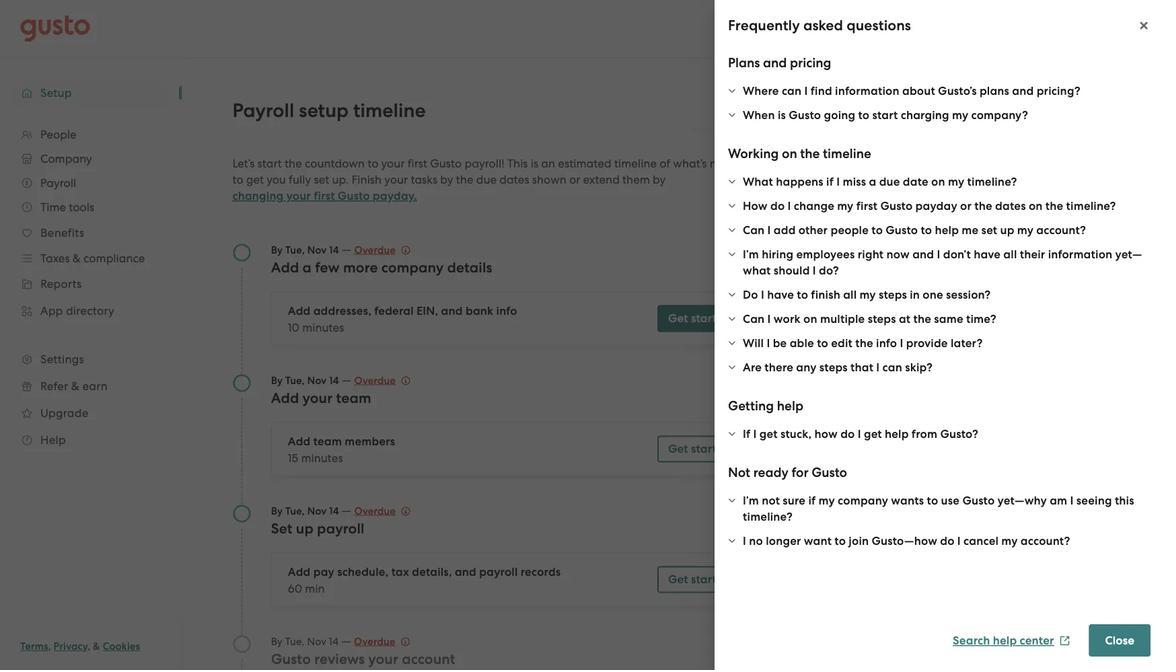 Task type: describe. For each thing, give the bounding box(es) containing it.
what for what to have ready
[[908, 171, 941, 186]]

where
[[743, 84, 779, 98]]

i left add
[[767, 223, 771, 237]]

refer
[[40, 379, 68, 393]]

your down fully
[[286, 189, 311, 203]]

i left cancel
[[957, 534, 961, 548]]

minutes inside the add addresses, federal ein, and bank info 10 minutes
[[302, 321, 344, 334]]

gusto up now
[[886, 223, 918, 237]]

help
[[40, 433, 66, 447]]

what
[[743, 263, 771, 277]]

want
[[804, 534, 832, 548]]

10
[[288, 321, 299, 334]]

and inside i'm hiring employees right now and i don't have all their information yet— what should i do?
[[912, 247, 934, 261]]

by tue, nov 14 — for up
[[271, 504, 354, 517]]

0 vertical spatial company
[[381, 259, 444, 276]]

add addresses, federal ein, and bank info 10 minutes
[[288, 304, 517, 334]]

employees
[[796, 247, 855, 261]]

to left edit
[[817, 336, 828, 350]]

on right need
[[1029, 199, 1043, 213]]

download our handy checklist of everything you'll need to get set up for your first payroll.
[[908, 194, 1081, 240]]

to left join
[[835, 534, 846, 548]]

gusto reviews your account
[[271, 651, 455, 667]]

date
[[903, 175, 928, 188]]

my up can i work on multiple steps at the same time?
[[860, 288, 876, 301]]

60
[[288, 582, 302, 595]]

on up happens
[[782, 146, 797, 161]]

skip?
[[905, 360, 933, 374]]

when
[[743, 108, 775, 122]]

directory
[[66, 304, 114, 318]]

be
[[773, 336, 787, 350]]

ein,
[[416, 304, 438, 318]]

to up finish
[[367, 157, 378, 170]]

let's
[[232, 157, 255, 170]]

the right at
[[913, 312, 931, 326]]

this
[[1115, 494, 1134, 507]]

1 vertical spatial checklist
[[983, 248, 1029, 262]]

their
[[1020, 247, 1045, 261]]

2 vertical spatial do
[[940, 534, 955, 548]]

my up their
[[1017, 223, 1034, 237]]

1 get started from the top
[[668, 312, 730, 325]]

our
[[966, 194, 983, 208]]

14 for reviews
[[329, 635, 339, 647]]

search
[[953, 634, 990, 647]]

1 vertical spatial do
[[840, 427, 855, 441]]

your inside download our handy checklist of everything you'll need to get set up for your first payroll.
[[942, 227, 965, 240]]

have for what to have ready
[[960, 171, 989, 186]]

1 vertical spatial a
[[303, 259, 312, 276]]

download checklist link
[[908, 248, 1029, 262]]

on right date
[[931, 175, 945, 188]]

for inside the 'frequently asked questions' dialog
[[792, 465, 808, 480]]

2 by from the left
[[653, 173, 666, 186]]

14 for your
[[329, 374, 339, 387]]

do?
[[819, 263, 839, 277]]

overdue for your
[[354, 635, 395, 648]]

overdue button for payroll
[[354, 503, 411, 519]]

yet—why
[[998, 494, 1047, 507]]

i down at
[[900, 336, 903, 350]]

— for few
[[342, 243, 351, 256]]

info inside the 'frequently asked questions' dialog
[[876, 336, 897, 350]]

fully
[[289, 173, 311, 186]]

1 get from the top
[[668, 312, 688, 325]]

edit
[[831, 336, 853, 350]]

i'm for i'm not sure if my company wants to use gusto yet—why am i seeing this timeline?
[[743, 494, 759, 507]]

do
[[743, 288, 758, 301]]

yet—
[[1115, 247, 1142, 261]]

will i be able to edit the info i provide later?
[[743, 336, 983, 350]]

14 for up
[[329, 505, 339, 517]]

records
[[521, 565, 561, 579]]

0 vertical spatial account?
[[1036, 223, 1086, 237]]

i right 'that'
[[876, 360, 880, 374]]

seeing
[[1076, 494, 1112, 507]]

when is gusto going to start charging my company?
[[743, 108, 1028, 122]]

0 horizontal spatial payroll
[[317, 520, 364, 537]]

members
[[345, 435, 395, 448]]

frequently
[[728, 17, 800, 34]]

add for add addresses, federal ein, and bank info 10 minutes
[[288, 304, 310, 318]]

app
[[40, 304, 63, 318]]

right
[[858, 247, 884, 261]]

help left the center
[[993, 634, 1017, 647]]

how do i change my first gusto payday or the dates on the timeline?
[[743, 199, 1116, 213]]

add a few more company details
[[271, 259, 492, 276]]

setup
[[40, 86, 72, 100]]

working on the timeline
[[728, 146, 871, 161]]

refer & earn link
[[13, 374, 168, 398]]

0 vertical spatial ready
[[992, 171, 1027, 186]]

i up add
[[788, 199, 791, 213]]

information inside i'm hiring employees right now and i don't have all their information yet— what should i do?
[[1048, 247, 1112, 261]]

0 horizontal spatial information
[[835, 84, 899, 98]]

setup
[[299, 99, 349, 122]]

get right how
[[864, 427, 882, 441]]

not ready for gusto
[[728, 465, 847, 480]]

to left finish
[[797, 288, 808, 301]]

0 horizontal spatial timeline
[[353, 99, 426, 122]]

and inside "add pay schedule, tax details, and payroll records 60 min"
[[455, 565, 476, 579]]

not
[[728, 465, 750, 480]]

is inside the 'frequently asked questions' dialog
[[778, 108, 786, 122]]

nov for up
[[307, 505, 327, 517]]

my up payday
[[948, 175, 964, 188]]

working
[[728, 146, 779, 161]]

i left the be
[[767, 336, 770, 350]]

bank
[[466, 304, 493, 318]]

14 for a
[[329, 244, 339, 256]]

add for add a few more company details
[[271, 259, 299, 276]]

to right going
[[858, 108, 869, 122]]

0 horizontal spatial up
[[296, 520, 314, 537]]

1 vertical spatial all
[[843, 288, 857, 301]]

add team members 15 minutes
[[288, 435, 395, 465]]

payroll.
[[991, 227, 1031, 240]]

1 get started button from the top
[[657, 305, 741, 332]]

payroll
[[232, 99, 294, 122]]

2 vertical spatial steps
[[819, 360, 848, 374]]

add for add your team
[[271, 390, 299, 406]]

gusto down the find
[[789, 108, 821, 122]]

info inside the add addresses, federal ein, and bank info 10 minutes
[[496, 304, 517, 318]]

by for gusto reviews your account
[[271, 635, 282, 647]]

settings link
[[13, 347, 168, 371]]

gusto left reviews
[[271, 651, 311, 667]]

i left work
[[767, 312, 771, 326]]

0 vertical spatial do
[[770, 199, 785, 213]]

get right if
[[760, 427, 778, 441]]

you'll
[[967, 211, 994, 224]]

first inside the finish your tasks by the due dates shown or extend them by changing your first gusto payday.
[[314, 189, 335, 203]]

finish your tasks by the due dates shown or extend them by changing your first gusto payday.
[[232, 173, 666, 203]]

by for add your team
[[271, 374, 283, 387]]

to up payday
[[944, 171, 957, 186]]

do i have to finish all my steps in one session?
[[743, 288, 991, 301]]

can for can i add other people to gusto to help me set up my account?
[[743, 223, 765, 237]]

tue, for your
[[285, 374, 305, 387]]

gusto—how
[[872, 534, 937, 548]]

i left the 'no'
[[743, 534, 746, 548]]

miss
[[843, 175, 866, 188]]

2 horizontal spatial timeline?
[[1066, 199, 1116, 213]]

& inside list
[[71, 379, 79, 393]]

a inside dialog
[[869, 175, 876, 188]]

federal
[[374, 304, 414, 318]]

get started button for set up payroll
[[657, 566, 741, 593]]

plans
[[980, 84, 1009, 98]]

due inside the 'frequently asked questions' dialog
[[879, 175, 900, 188]]

more
[[343, 259, 378, 276]]

ready inside the 'frequently asked questions' dialog
[[753, 465, 789, 480]]

1 vertical spatial account?
[[1021, 534, 1070, 548]]

tax
[[391, 565, 409, 579]]

all inside i'm hiring employees right now and i don't have all their information yet— what should i do?
[[1003, 247, 1017, 261]]

add for add team members 15 minutes
[[288, 435, 310, 448]]

upgrade
[[40, 406, 88, 420]]

started for add your team
[[691, 442, 730, 456]]

where can i find information about gusto's plans and pricing?
[[743, 84, 1080, 98]]

cookies
[[103, 641, 140, 653]]

any
[[796, 360, 817, 374]]

the inside the finish your tasks by the due dates shown or extend them by changing your first gusto payday.
[[456, 173, 473, 186]]

on right work
[[803, 312, 817, 326]]

by for set up payroll
[[271, 505, 283, 517]]

gusto navigation element
[[0, 58, 182, 475]]

changing
[[232, 189, 284, 203]]

or for shown
[[569, 173, 580, 186]]

the right edit
[[855, 336, 873, 350]]

to down the let's
[[232, 173, 243, 186]]

help left the from
[[885, 427, 909, 441]]

i left don't
[[937, 247, 940, 261]]

them
[[622, 173, 650, 186]]

the up 'me'
[[974, 199, 992, 213]]

add for add pay schedule, tax details, and payroll records 60 min
[[288, 565, 310, 579]]

to inside download our handy checklist of everything you'll need to get set up for your first payroll.
[[1027, 211, 1038, 224]]

to up right
[[872, 223, 883, 237]]

people
[[831, 223, 869, 237]]

list containing benefits
[[0, 122, 182, 453]]

minutes inside add team members 15 minutes
[[301, 451, 343, 465]]

frequently asked questions
[[728, 17, 911, 34]]

i left do?
[[813, 263, 816, 277]]

up for for
[[908, 227, 922, 240]]

0 vertical spatial steps
[[879, 288, 907, 301]]

are
[[743, 360, 762, 374]]

the up happens
[[800, 146, 820, 161]]

start inside let's start the countdown to your first gusto payroll! this is an estimated                     timeline of what's needed to get you fully set up.
[[257, 157, 282, 170]]

first inside the 'frequently asked questions' dialog
[[856, 199, 877, 213]]

gusto down what happens if i miss a due date on my timeline?
[[880, 199, 913, 213]]

due inside the finish your tasks by the due dates shown or extend them by changing your first gusto payday.
[[476, 173, 497, 186]]

details
[[447, 259, 492, 276]]

get started for team
[[668, 442, 730, 456]]

up for my
[[1000, 223, 1014, 237]]

have inside i'm hiring employees right now and i don't have all their information yet— what should i do?
[[974, 247, 1001, 261]]

if inside i'm not sure if my company wants to use gusto yet—why am i seeing this timeline?
[[808, 494, 816, 507]]

1 started from the top
[[691, 312, 730, 325]]

now
[[886, 247, 910, 261]]

help link
[[13, 428, 168, 452]]

my down gusto's on the right top of page
[[952, 108, 968, 122]]

estimated
[[558, 157, 611, 170]]

your right reviews
[[368, 651, 398, 667]]

payroll setup timeline
[[232, 99, 426, 122]]

gusto down how
[[812, 465, 847, 480]]

changing your first gusto payday. button
[[232, 188, 417, 204]]

questions
[[847, 17, 911, 34]]

i right if
[[753, 427, 757, 441]]

me
[[962, 223, 979, 237]]

getting help
[[728, 398, 803, 414]]

schedule,
[[337, 565, 388, 579]]



Task type: locate. For each thing, give the bounding box(es) containing it.
sure
[[783, 494, 806, 507]]

1 by from the left
[[440, 173, 453, 186]]

shown
[[532, 173, 566, 186]]

overdue up add a few more company details
[[354, 244, 396, 256]]

nov for a
[[307, 244, 327, 256]]

by for add a few more company details
[[271, 244, 283, 256]]

steps left the in
[[879, 288, 907, 301]]

0 vertical spatial started
[[691, 312, 730, 325]]

set inside the 'frequently asked questions' dialog
[[981, 223, 997, 237]]

by right them
[[653, 173, 666, 186]]

steps down edit
[[819, 360, 848, 374]]

1 horizontal spatial if
[[826, 175, 834, 188]]

overdue for payroll
[[354, 505, 396, 517]]

overdue
[[354, 244, 396, 256], [354, 374, 396, 387], [354, 505, 396, 517], [354, 635, 395, 648]]

set inside let's start the countdown to your first gusto payroll! this is an estimated                     timeline of what's needed to get you fully set up.
[[314, 173, 329, 186]]

company
[[381, 259, 444, 276], [838, 494, 888, 507]]

ready
[[992, 171, 1027, 186], [753, 465, 789, 480]]

what's
[[673, 157, 707, 170]]

0 vertical spatial payroll
[[317, 520, 364, 537]]

longer
[[766, 534, 801, 548]]

i'm for i'm hiring employees right now and i don't have all their information yet— what should i do?
[[743, 247, 759, 261]]

account? down am
[[1021, 534, 1070, 548]]

1 overdue from the top
[[354, 244, 396, 256]]

change
[[794, 199, 834, 213]]

0 vertical spatial can
[[782, 84, 802, 98]]

set right need
[[1061, 211, 1076, 224]]

have up work
[[767, 288, 794, 301]]

add pay schedule, tax details, and payroll records 60 min
[[288, 565, 561, 595]]

2 get started button from the top
[[657, 436, 741, 463]]

close button
[[1089, 624, 1151, 657]]

by tue, nov 14 — up reviews
[[271, 634, 354, 648]]

there
[[765, 360, 793, 374]]

ready up handy
[[992, 171, 1027, 186]]

0 horizontal spatial set
[[314, 173, 329, 186]]

2 vertical spatial get started
[[668, 573, 730, 586]]

or inside the 'frequently asked questions' dialog
[[960, 199, 972, 213]]

have up our
[[960, 171, 989, 186]]

started for set up payroll
[[691, 573, 730, 586]]

everything
[[908, 211, 964, 224]]

payroll up the pay
[[317, 520, 364, 537]]

help up stuck,
[[777, 398, 803, 414]]

payday
[[915, 199, 957, 213]]

start down the where can i find information about gusto's plans and pricing?
[[872, 108, 898, 122]]

stuck,
[[780, 427, 812, 441]]

2 i'm from the top
[[743, 494, 759, 507]]

are there any steps that i can skip?
[[743, 360, 933, 374]]

2 by from the top
[[271, 374, 283, 387]]

2 vertical spatial get started button
[[657, 566, 741, 593]]

3 get started button from the top
[[657, 566, 741, 593]]

by tue, nov 14 — for your
[[271, 373, 354, 387]]

frequently asked questions dialog
[[715, 0, 1164, 670]]

help left 'me'
[[935, 223, 959, 237]]

no
[[749, 534, 763, 548]]

1 horizontal spatial do
[[840, 427, 855, 441]]

1 by tue, nov 14 — from the top
[[271, 243, 354, 256]]

overdue up set up payroll
[[354, 505, 396, 517]]

1 vertical spatial company
[[838, 494, 888, 507]]

0 vertical spatial start
[[872, 108, 898, 122]]

1 horizontal spatial timeline
[[614, 157, 657, 170]]

by tue, nov 14 — up the few
[[271, 243, 354, 256]]

timeline? down not
[[743, 510, 793, 523]]

have down 'me'
[[974, 247, 1001, 261]]

first up tasks
[[408, 157, 427, 170]]

help
[[935, 223, 959, 237], [777, 398, 803, 414], [885, 427, 909, 441], [993, 634, 1017, 647]]

add
[[774, 223, 796, 237]]

1 horizontal spatial timeline?
[[967, 175, 1017, 188]]

my inside i'm not sure if my company wants to use gusto yet—why am i seeing this timeline?
[[819, 494, 835, 507]]

tue, down changing your first gusto payday. button
[[285, 244, 305, 256]]

i no longer want to join gusto—how do i cancel my account?
[[743, 534, 1070, 548]]

is inside let's start the countdown to your first gusto payroll! this is an estimated                     timeline of what's needed to get you fully set up.
[[531, 157, 538, 170]]

company up join
[[838, 494, 888, 507]]

1 horizontal spatial by
[[653, 173, 666, 186]]

do right 'how'
[[770, 199, 785, 213]]

1 vertical spatial &
[[93, 641, 100, 653]]

up inside download our handy checklist of everything you'll need to get set up for your first payroll.
[[908, 227, 922, 240]]

is left an
[[531, 157, 538, 170]]

add inside add team members 15 minutes
[[288, 435, 310, 448]]

dates
[[499, 173, 529, 186], [995, 199, 1026, 213]]

tue, up set
[[285, 505, 305, 517]]

0 vertical spatial if
[[826, 175, 834, 188]]

up inside the 'frequently asked questions' dialog
[[1000, 223, 1014, 237]]

gusto inside i'm not sure if my company wants to use gusto yet—why am i seeing this timeline?
[[962, 494, 995, 507]]

checklist inside download our handy checklist of everything you'll need to get set up for your first payroll.
[[1023, 194, 1068, 208]]

get started
[[668, 312, 730, 325], [668, 442, 730, 456], [668, 573, 730, 586]]

tue, for a
[[285, 244, 305, 256]]

i'm inside i'm hiring employees right now and i don't have all their information yet— what should i do?
[[743, 247, 759, 261]]

what inside the 'frequently asked questions' dialog
[[743, 175, 773, 188]]

— up more
[[342, 243, 351, 256]]

find
[[811, 84, 832, 98]]

dates inside the 'frequently asked questions' dialog
[[995, 199, 1026, 213]]

that
[[850, 360, 873, 374]]

3 get from the top
[[668, 573, 688, 586]]

0 vertical spatial checklist
[[1023, 194, 1068, 208]]

add inside the add addresses, federal ein, and bank info 10 minutes
[[288, 304, 310, 318]]

information up when is gusto going to start charging my company?
[[835, 84, 899, 98]]

3 overdue from the top
[[354, 505, 396, 517]]

by
[[440, 173, 453, 186], [653, 173, 666, 186]]

to
[[858, 108, 869, 122], [367, 157, 378, 170], [944, 171, 957, 186], [232, 173, 243, 186], [1027, 211, 1038, 224], [872, 223, 883, 237], [921, 223, 932, 237], [797, 288, 808, 301], [817, 336, 828, 350], [927, 494, 938, 507], [835, 534, 846, 548]]

0 horizontal spatial a
[[303, 259, 312, 276]]

0 horizontal spatial company
[[381, 259, 444, 276]]

tue, up the add your team
[[285, 374, 305, 387]]

1 vertical spatial is
[[531, 157, 538, 170]]

what happens if i miss a due date on my timeline?
[[743, 175, 1017, 188]]

1 vertical spatial have
[[974, 247, 1001, 261]]

can down 'how'
[[743, 223, 765, 237]]

wants
[[891, 494, 924, 507]]

for inside download our handy checklist of everything you'll need to get set up for your first payroll.
[[924, 227, 939, 240]]

3 tue, from the top
[[285, 505, 305, 517]]

3 — from the top
[[342, 504, 351, 517]]

timeline? inside i'm not sure if my company wants to use gusto yet—why am i seeing this timeline?
[[743, 510, 793, 523]]

if i get stuck, how do i get help from gusto?
[[743, 427, 978, 441]]

0 vertical spatial team
[[336, 390, 371, 406]]

0 vertical spatial get started button
[[657, 305, 741, 332]]

2 get started from the top
[[668, 442, 730, 456]]

center
[[1020, 634, 1054, 647]]

0 horizontal spatial dates
[[499, 173, 529, 186]]

provide
[[906, 336, 948, 350]]

should
[[774, 263, 810, 277]]

get for add your team
[[668, 442, 688, 456]]

14 up the add your team
[[329, 374, 339, 387]]

0 horizontal spatial for
[[792, 465, 808, 480]]

1 vertical spatial get started
[[668, 442, 730, 456]]

14
[[329, 244, 339, 256], [329, 374, 339, 387], [329, 505, 339, 517], [329, 635, 339, 647]]

set for download our handy checklist of everything you'll need to get set up for your first payroll.
[[1061, 211, 1076, 224]]

my
[[952, 108, 968, 122], [948, 175, 964, 188], [837, 199, 853, 213], [1017, 223, 1034, 237], [860, 288, 876, 301], [819, 494, 835, 507], [1001, 534, 1018, 548]]

overdue for team
[[354, 374, 396, 387]]

team inside add team members 15 minutes
[[313, 435, 342, 448]]

2 can from the top
[[743, 312, 765, 326]]

2 overdue from the top
[[354, 374, 396, 387]]

started
[[691, 312, 730, 325], [691, 442, 730, 456], [691, 573, 730, 586]]

0 horizontal spatial all
[[843, 288, 857, 301]]

2 vertical spatial timeline?
[[743, 510, 793, 523]]

0 horizontal spatial what
[[743, 175, 773, 188]]

0 horizontal spatial can
[[782, 84, 802, 98]]

steps
[[879, 288, 907, 301], [868, 312, 896, 326], [819, 360, 848, 374]]

your up add team members 15 minutes
[[303, 390, 333, 406]]

team
[[336, 390, 371, 406], [313, 435, 342, 448]]

gusto inside the finish your tasks by the due dates shown or extend them by changing your first gusto payday.
[[338, 189, 370, 203]]

finish
[[811, 288, 840, 301]]

gusto inside let's start the countdown to your first gusto payroll! this is an estimated                     timeline of what's needed to get you fully set up.
[[430, 157, 462, 170]]

privacy
[[54, 641, 88, 653]]

— for team
[[342, 373, 351, 387]]

2 — from the top
[[342, 373, 351, 387]]

first down up. on the left top of page
[[314, 189, 335, 203]]

account
[[402, 651, 455, 667]]

tue, for reviews
[[285, 635, 304, 647]]

0 vertical spatial or
[[569, 173, 580, 186]]

0 horizontal spatial or
[[569, 173, 580, 186]]

dates inside the finish your tasks by the due dates shown or extend them by changing your first gusto payday.
[[499, 173, 529, 186]]

get
[[246, 173, 264, 186], [1040, 211, 1058, 224], [760, 427, 778, 441], [864, 427, 882, 441]]

timeline inside the 'frequently asked questions' dialog
[[823, 146, 871, 161]]

get
[[668, 312, 688, 325], [668, 442, 688, 456], [668, 573, 688, 586]]

1 horizontal spatial info
[[876, 336, 897, 350]]

1 horizontal spatial can
[[882, 360, 902, 374]]

my right sure
[[819, 494, 835, 507]]

4 tue, from the top
[[285, 635, 304, 647]]

2 horizontal spatial do
[[940, 534, 955, 548]]

0 horizontal spatial start
[[257, 157, 282, 170]]

let's start the countdown to your first gusto payroll! this is an estimated                     timeline of what's needed to get you fully set up.
[[232, 157, 750, 186]]

is right "when" on the right top
[[778, 108, 786, 122]]

team up members
[[336, 390, 371, 406]]

get up changing
[[246, 173, 264, 186]]

— up the add your team
[[342, 373, 351, 387]]

0 vertical spatial a
[[869, 175, 876, 188]]

minutes right 15
[[301, 451, 343, 465]]

first down you'll
[[968, 227, 988, 240]]

1 horizontal spatial or
[[960, 199, 972, 213]]

to down how do i change my first gusto payday or the dates on the timeline?
[[921, 223, 932, 237]]

4 — from the top
[[341, 634, 351, 648]]

first inside let's start the countdown to your first gusto payroll! this is an estimated                     timeline of what's needed to get you fully set up.
[[408, 157, 427, 170]]

of inside download our handy checklist of everything you'll need to get set up for your first payroll.
[[1070, 194, 1081, 208]]

list
[[0, 122, 182, 453]]

1 horizontal spatial ready
[[992, 171, 1027, 186]]

nov for your
[[307, 374, 327, 387]]

overdue button for your
[[354, 633, 410, 650]]

1 horizontal spatial what
[[908, 171, 941, 186]]

tue, for up
[[285, 505, 305, 517]]

timeline right setup
[[353, 99, 426, 122]]

if left miss
[[826, 175, 834, 188]]

happens
[[776, 175, 823, 188]]

nov for reviews
[[307, 635, 326, 647]]

start inside the 'frequently asked questions' dialog
[[872, 108, 898, 122]]

1 vertical spatial dates
[[995, 199, 1026, 213]]

i left miss
[[836, 175, 840, 188]]

your inside let's start the countdown to your first gusto payroll! this is an estimated                     timeline of what's needed to get you fully set up.
[[381, 157, 405, 170]]

by tue, nov 14 — for reviews
[[271, 634, 354, 648]]

1 , from the left
[[48, 641, 51, 653]]

in
[[910, 288, 920, 301]]

2 vertical spatial have
[[767, 288, 794, 301]]

timeline?
[[967, 175, 1017, 188], [1066, 199, 1116, 213], [743, 510, 793, 523]]

the
[[800, 146, 820, 161], [285, 157, 302, 170], [456, 173, 473, 186], [974, 199, 992, 213], [1045, 199, 1063, 213], [913, 312, 931, 326], [855, 336, 873, 350]]

set
[[271, 520, 292, 537]]

tue, right circle blank icon
[[285, 635, 304, 647]]

1 i'm from the top
[[743, 247, 759, 261]]

0 horizontal spatial timeline?
[[743, 510, 793, 523]]

overdue button for few
[[354, 242, 411, 258]]

needed
[[710, 157, 750, 170]]

set up changing your first gusto payday. button
[[314, 173, 329, 186]]

0 vertical spatial all
[[1003, 247, 1017, 261]]

to inside i'm not sure if my company wants to use gusto yet—why am i seeing this timeline?
[[927, 494, 938, 507]]

4 nov from the top
[[307, 635, 326, 647]]

0 horizontal spatial info
[[496, 304, 517, 318]]

1 vertical spatial of
[[1070, 194, 1081, 208]]

1 — from the top
[[342, 243, 351, 256]]

can left the find
[[782, 84, 802, 98]]

info down can i work on multiple steps at the same time?
[[876, 336, 897, 350]]

to left the use
[[927, 494, 938, 507]]

home image
[[20, 15, 90, 42]]

tue,
[[285, 244, 305, 256], [285, 374, 305, 387], [285, 505, 305, 517], [285, 635, 304, 647]]

0 horizontal spatial due
[[476, 173, 497, 186]]

able
[[790, 336, 814, 350]]

overdue button for team
[[354, 372, 411, 389]]

1 vertical spatial get started button
[[657, 436, 741, 463]]

i
[[804, 84, 808, 98], [836, 175, 840, 188], [788, 199, 791, 213], [767, 223, 771, 237], [937, 247, 940, 261], [813, 263, 816, 277], [761, 288, 764, 301], [767, 312, 771, 326], [767, 336, 770, 350], [900, 336, 903, 350], [876, 360, 880, 374], [753, 427, 757, 441], [858, 427, 861, 441], [1070, 494, 1074, 507], [743, 534, 746, 548], [957, 534, 961, 548]]

2 nov from the top
[[307, 374, 327, 387]]

download for download checklist
[[924, 248, 980, 262]]

0 vertical spatial have
[[960, 171, 989, 186]]

by tue, nov 14 — for a
[[271, 243, 354, 256]]

the inside let's start the countdown to your first gusto payroll! this is an estimated                     timeline of what's needed to get you fully set up.
[[285, 157, 302, 170]]

account? up their
[[1036, 223, 1086, 237]]

2 overdue button from the top
[[354, 372, 411, 389]]

2 horizontal spatial up
[[1000, 223, 1014, 237]]

what up how do i change my first gusto payday or the dates on the timeline?
[[908, 171, 941, 186]]

1 vertical spatial started
[[691, 442, 730, 456]]

1 vertical spatial ready
[[753, 465, 789, 480]]

do
[[770, 199, 785, 213], [840, 427, 855, 441], [940, 534, 955, 548]]

1 horizontal spatial payroll
[[479, 565, 518, 579]]

your up 'payday.'
[[384, 173, 408, 186]]

4 overdue from the top
[[354, 635, 395, 648]]

3 by tue, nov 14 — from the top
[[271, 504, 354, 517]]

up up now
[[908, 227, 922, 240]]

up.
[[332, 173, 349, 186]]

2 tue, from the top
[[285, 374, 305, 387]]

or up 'me'
[[960, 199, 972, 213]]

overdue button up gusto reviews your account
[[354, 633, 410, 650]]

1 horizontal spatial a
[[869, 175, 876, 188]]

1 horizontal spatial information
[[1048, 247, 1112, 261]]

0 horizontal spatial &
[[71, 379, 79, 393]]

0 vertical spatial is
[[778, 108, 786, 122]]

3 get started from the top
[[668, 573, 730, 586]]

due
[[476, 173, 497, 186], [879, 175, 900, 188]]

overdue up the add your team
[[354, 374, 396, 387]]

0 vertical spatial get
[[668, 312, 688, 325]]

1 horizontal spatial for
[[924, 227, 939, 240]]

if
[[743, 427, 750, 441]]

one
[[923, 288, 943, 301]]

0 horizontal spatial if
[[808, 494, 816, 507]]

— up reviews
[[341, 634, 351, 648]]

2 , from the left
[[88, 641, 90, 653]]

0 vertical spatial get started
[[668, 312, 730, 325]]

first inside download our handy checklist of everything you'll need to get set up for your first payroll.
[[968, 227, 988, 240]]

of inside let's start the countdown to your first gusto payroll! this is an estimated                     timeline of what's needed to get you fully set up.
[[660, 157, 670, 170]]

can
[[782, 84, 802, 98], [882, 360, 902, 374]]

2 by tue, nov 14 — from the top
[[271, 373, 354, 387]]

your up finish
[[381, 157, 405, 170]]

set for can i add other people to gusto to help me set up my account?
[[981, 223, 997, 237]]

add inside "add pay schedule, tax details, and payroll records 60 min"
[[288, 565, 310, 579]]

asked
[[803, 17, 843, 34]]

nov up reviews
[[307, 635, 326, 647]]

1 vertical spatial steps
[[868, 312, 896, 326]]

1 horizontal spatial &
[[93, 641, 100, 653]]

gusto up the finish your tasks by the due dates shown or extend them by changing your first gusto payday.
[[430, 157, 462, 170]]

get started for payroll
[[668, 573, 730, 586]]

account menu element
[[904, 0, 1144, 57]]

payday.
[[373, 189, 417, 203]]

& left cookies
[[93, 641, 100, 653]]

company inside i'm not sure if my company wants to use gusto yet—why am i seeing this timeline?
[[838, 494, 888, 507]]

download for download our handy checklist of everything you'll need to get set up for your first payroll.
[[908, 194, 963, 208]]

by right circle blank icon
[[271, 635, 282, 647]]

finish
[[352, 173, 382, 186]]

0 vertical spatial can
[[743, 223, 765, 237]]

0 horizontal spatial ,
[[48, 641, 51, 653]]

0 horizontal spatial by
[[440, 173, 453, 186]]

timeline up miss
[[823, 146, 871, 161]]

how
[[814, 427, 838, 441]]

i right how
[[858, 427, 861, 441]]

get inside let's start the countdown to your first gusto payroll! this is an estimated                     timeline of what's needed to get you fully set up.
[[246, 173, 264, 186]]

1 vertical spatial payroll
[[479, 565, 518, 579]]

i'm inside i'm not sure if my company wants to use gusto yet—why am i seeing this timeline?
[[743, 494, 759, 507]]

by up set
[[271, 505, 283, 517]]

0 vertical spatial dates
[[499, 173, 529, 186]]

overdue for few
[[354, 244, 396, 256]]

or inside the finish your tasks by the due dates shown or extend them by changing your first gusto payday.
[[569, 173, 580, 186]]

3 by from the top
[[271, 505, 283, 517]]

0 vertical spatial i'm
[[743, 247, 759, 261]]

what to have ready
[[908, 171, 1027, 186]]

timeline inside let's start the countdown to your first gusto payroll! this is an estimated                     timeline of what's needed to get you fully set up.
[[614, 157, 657, 170]]

0 horizontal spatial is
[[531, 157, 538, 170]]

0 horizontal spatial do
[[770, 199, 785, 213]]

payroll!
[[465, 157, 504, 170]]

3 overdue button from the top
[[354, 503, 411, 519]]

overdue button up tax on the left
[[354, 503, 411, 519]]

to right need
[[1027, 211, 1038, 224]]

1 vertical spatial or
[[960, 199, 972, 213]]

get inside download our handy checklist of everything you'll need to get set up for your first payroll.
[[1040, 211, 1058, 224]]

1 horizontal spatial up
[[908, 227, 922, 240]]

1 vertical spatial i'm
[[743, 494, 759, 507]]

can left skip?
[[882, 360, 902, 374]]

i inside i'm not sure if my company wants to use gusto yet—why am i seeing this timeline?
[[1070, 494, 1074, 507]]

pay
[[313, 565, 334, 579]]

have for do i have to finish all my steps in one session?
[[767, 288, 794, 301]]

all right finish
[[843, 288, 857, 301]]

1 tue, from the top
[[285, 244, 305, 256]]

time?
[[966, 312, 996, 326]]

the up fully
[[285, 157, 302, 170]]

overdue button up members
[[354, 372, 411, 389]]

3 started from the top
[[691, 573, 730, 586]]

— for payroll
[[342, 504, 351, 517]]

terms , privacy , & cookies
[[20, 641, 140, 653]]

payroll inside "add pay schedule, tax details, and payroll records 60 min"
[[479, 565, 518, 579]]

this
[[507, 157, 528, 170]]

nov up the few
[[307, 244, 327, 256]]

for up sure
[[792, 465, 808, 480]]

0 vertical spatial download
[[908, 194, 963, 208]]

1 vertical spatial information
[[1048, 247, 1112, 261]]

0 vertical spatial for
[[924, 227, 939, 240]]

can for can i work on multiple steps at the same time?
[[743, 312, 765, 326]]

15
[[288, 451, 298, 465]]

4 overdue button from the top
[[354, 633, 410, 650]]

1 horizontal spatial all
[[1003, 247, 1017, 261]]

timeline? up handy
[[967, 175, 1017, 188]]

2 horizontal spatial timeline
[[823, 146, 871, 161]]

1 nov from the top
[[307, 244, 327, 256]]

charging
[[901, 108, 949, 122]]

add your team
[[271, 390, 371, 406]]

your up don't
[[942, 227, 965, 240]]

1 vertical spatial download
[[924, 248, 980, 262]]

2 vertical spatial started
[[691, 573, 730, 586]]

1 by from the top
[[271, 244, 283, 256]]

if right sure
[[808, 494, 816, 507]]

few
[[315, 259, 340, 276]]

i right "do"
[[761, 288, 764, 301]]

can i add other people to gusto to help me set up my account?
[[743, 223, 1086, 237]]

1 overdue button from the top
[[354, 242, 411, 258]]

a
[[869, 175, 876, 188], [303, 259, 312, 276]]

0 horizontal spatial of
[[660, 157, 670, 170]]

0 vertical spatial info
[[496, 304, 517, 318]]

0 horizontal spatial ready
[[753, 465, 789, 480]]

up right set
[[296, 520, 314, 537]]

download inside download our handy checklist of everything you'll need to get set up for your first payroll.
[[908, 194, 963, 208]]

14 up set up payroll
[[329, 505, 339, 517]]

minutes down addresses,
[[302, 321, 344, 334]]

timeline up them
[[614, 157, 657, 170]]

set inside download our handy checklist of everything you'll need to get set up for your first payroll.
[[1061, 211, 1076, 224]]

the right need
[[1045, 199, 1063, 213]]

1 horizontal spatial start
[[872, 108, 898, 122]]

company?
[[971, 108, 1028, 122]]

circle blank image
[[232, 635, 251, 654]]

what for what happens if i miss a due date on my timeline?
[[743, 175, 773, 188]]

2 get from the top
[[668, 442, 688, 456]]

1 horizontal spatial company
[[838, 494, 888, 507]]

payroll left records in the left of the page
[[479, 565, 518, 579]]

my right cancel
[[1001, 534, 1018, 548]]

or for payday
[[960, 199, 972, 213]]

you
[[267, 173, 286, 186]]

gusto?
[[940, 427, 978, 441]]

other
[[799, 223, 828, 237]]

14 up the few
[[329, 244, 339, 256]]

an
[[541, 157, 555, 170]]

and inside the add addresses, federal ein, and bank info 10 minutes
[[441, 304, 463, 318]]

— for your
[[341, 634, 351, 648]]

3 nov from the top
[[307, 505, 327, 517]]

1 can from the top
[[743, 223, 765, 237]]

earn
[[82, 379, 108, 393]]

checklist up need
[[1023, 194, 1068, 208]]

4 by tue, nov 14 — from the top
[[271, 634, 354, 648]]

0 vertical spatial minutes
[[302, 321, 344, 334]]

due left date
[[879, 175, 900, 188]]

i left the find
[[804, 84, 808, 98]]

get started button for add your team
[[657, 436, 741, 463]]

4 by from the top
[[271, 635, 282, 647]]

2 started from the top
[[691, 442, 730, 456]]

set right 'me'
[[981, 223, 997, 237]]

my up people
[[837, 199, 853, 213]]

get for set up payroll
[[668, 573, 688, 586]]

2 horizontal spatial set
[[1061, 211, 1076, 224]]

1 horizontal spatial ,
[[88, 641, 90, 653]]

plans
[[728, 55, 760, 71]]



Task type: vqa. For each thing, say whether or not it's contained in the screenshot.
Choose
no



